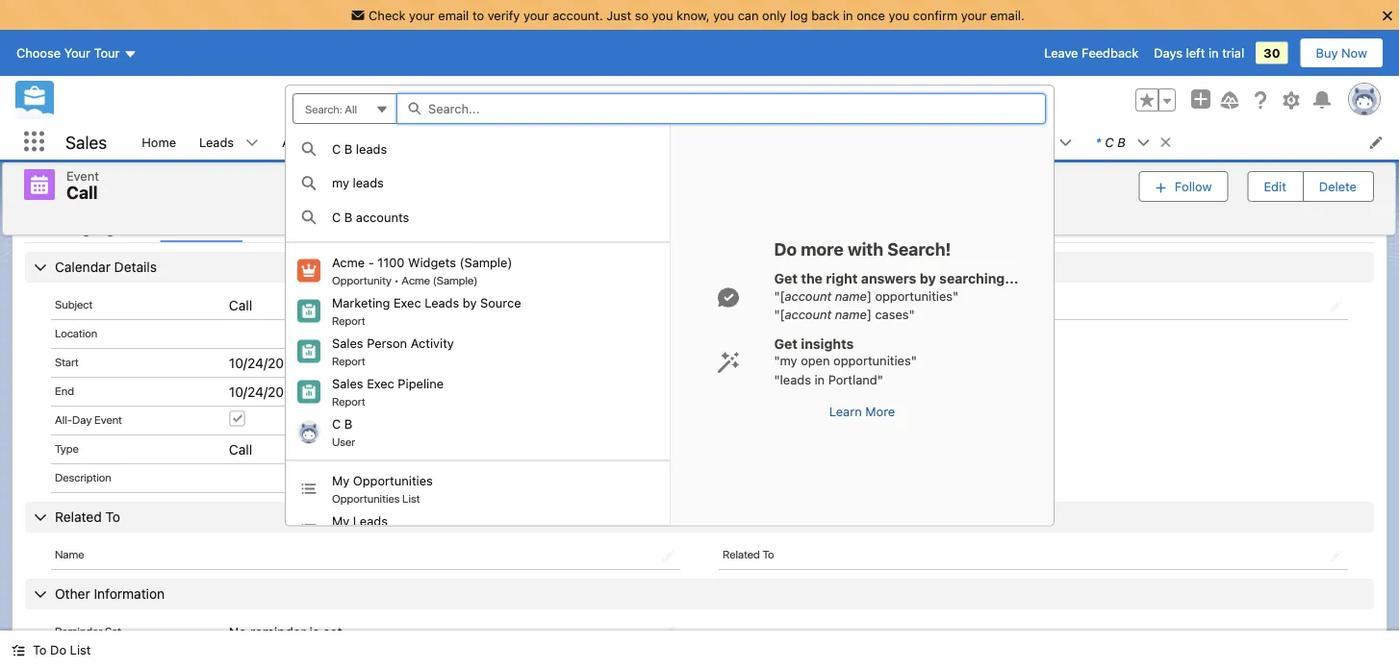Task type: describe. For each thing, give the bounding box(es) containing it.
tour
[[94, 46, 120, 60]]

back
[[811, 8, 839, 22]]

text default image inside leads list item
[[245, 136, 259, 150]]

start
[[55, 355, 79, 369]]

to do list button
[[0, 631, 102, 670]]

is
[[309, 625, 319, 640]]

acme - 1100 widgets (sample) opportunity • acme (sample)
[[332, 255, 512, 287]]

sales for sales person activity report
[[332, 336, 363, 350]]

set
[[323, 625, 342, 640]]

choose
[[16, 46, 61, 60]]

right
[[826, 271, 858, 287]]

exec for marketing
[[394, 295, 421, 310]]

1 account from the top
[[785, 289, 832, 303]]

exec for sales
[[367, 376, 394, 390]]

my leads
[[332, 514, 388, 528]]

check your email to verify your account. just so you know, you can only log back in once you confirm your email.
[[369, 8, 1025, 22]]

report for sales person activity
[[332, 354, 365, 368]]

leads inside option
[[353, 176, 384, 190]]

days left in trial
[[1154, 46, 1244, 60]]

marketing exec leads by source option
[[286, 291, 670, 332]]

2 account from the top
[[785, 307, 832, 322]]

b for c b user
[[344, 416, 352, 431]]

all-day event
[[55, 413, 122, 426]]

location
[[55, 326, 97, 340]]

1 vertical spatial (sample)
[[433, 274, 478, 287]]

meeting
[[39, 218, 90, 237]]

opportunity image
[[297, 259, 320, 282]]

*
[[1096, 135, 1101, 149]]

1100
[[377, 255, 405, 269]]

accounts
[[282, 135, 336, 149]]

do inside button
[[50, 643, 66, 658]]

user
[[332, 435, 355, 449]]

1 you from the left
[[652, 8, 673, 22]]

follow
[[1175, 179, 1212, 194]]

so
[[635, 8, 649, 22]]

list inside button
[[70, 643, 91, 658]]

my opportunities opportunities list
[[332, 473, 433, 505]]

choose your tour
[[16, 46, 120, 60]]

to inside dropdown button
[[105, 510, 120, 525]]

contacts list item
[[373, 124, 474, 160]]

search...
[[515, 93, 566, 107]]

sales person activity report
[[332, 336, 454, 368]]

2 name from the top
[[835, 307, 867, 322]]

c b user
[[332, 416, 355, 449]]

cases"
[[875, 307, 915, 322]]

my for my opportunities opportunities list
[[332, 473, 350, 488]]

only
[[762, 8, 787, 22]]

text default image inside my leads option
[[301, 175, 317, 191]]

c b leads
[[332, 141, 387, 156]]

email.
[[990, 8, 1025, 22]]

home
[[142, 135, 176, 149]]

buy now
[[1316, 46, 1367, 60]]

1 vertical spatial related to
[[723, 548, 774, 561]]

edit button
[[1249, 172, 1302, 201]]

* c b
[[1096, 135, 1126, 149]]

accounts list item
[[270, 124, 373, 160]]

confirm
[[913, 8, 958, 22]]

c b accounts
[[332, 210, 409, 224]]

opportunity
[[332, 274, 391, 287]]

log
[[790, 8, 808, 22]]

in inside get insights "my open opportunities" "leads in portland"
[[815, 372, 825, 387]]

quotes link
[[994, 124, 1059, 160]]

list inside "my opportunities opportunities list"
[[402, 492, 420, 505]]

leads inside marketing exec leads by source report
[[425, 295, 459, 310]]

digest
[[93, 218, 133, 237]]

text default image inside c b leads 'option'
[[301, 141, 317, 157]]

sales for sales
[[65, 132, 107, 152]]

marketing
[[332, 295, 390, 310]]

call inside event call
[[66, 182, 98, 203]]

0 vertical spatial group
[[1135, 89, 1176, 112]]

edit
[[1264, 179, 1286, 194]]

your
[[64, 46, 90, 60]]

the
[[801, 271, 823, 287]]

1 vertical spatial opportunities
[[332, 492, 400, 505]]

my leads option
[[286, 166, 670, 200]]

1 your from the left
[[409, 8, 435, 22]]

by inside get the right answers by searching... "[ account name ] opportunities" "[ account name ] cases"
[[920, 271, 936, 287]]

report image for sales exec pipeline
[[297, 381, 320, 404]]

text default image inside my opportunities "option"
[[301, 482, 317, 497]]

name
[[55, 548, 84, 561]]

no
[[229, 625, 247, 640]]

call for type
[[229, 442, 252, 458]]

0 vertical spatial do
[[774, 239, 797, 259]]

type
[[55, 442, 79, 455]]

0 horizontal spatial acme
[[332, 255, 365, 269]]

follow button
[[1139, 171, 1228, 202]]

check
[[369, 8, 406, 22]]

buy
[[1316, 46, 1338, 60]]

get for get insights
[[774, 336, 798, 352]]

c b
[[922, 297, 944, 313]]

calendar
[[55, 259, 111, 275]]

person
[[367, 336, 407, 350]]

text default image inside to do list button
[[12, 644, 25, 658]]

chatter
[[359, 218, 405, 237]]

set
[[105, 625, 121, 638]]

quotes list item
[[994, 124, 1084, 160]]

b for c b leads
[[344, 141, 352, 156]]

delete button
[[1304, 172, 1372, 201]]

b for c b
[[935, 297, 944, 313]]

more
[[801, 239, 844, 259]]

marketing exec leads by source report
[[332, 295, 521, 327]]

text default image inside 'quotes' list item
[[1059, 136, 1072, 150]]

information
[[94, 587, 165, 602]]

text default image inside list item
[[1137, 136, 1151, 150]]

"my
[[774, 354, 797, 368]]

once
[[857, 8, 885, 22]]

2 horizontal spatial in
[[1209, 46, 1219, 60]]

source
[[480, 295, 521, 310]]

portland"
[[828, 372, 883, 387]]

search... button
[[477, 85, 862, 116]]

delete
[[1319, 179, 1357, 194]]

home link
[[130, 124, 188, 160]]

sales exec pipeline option
[[286, 372, 670, 412]]

group containing follow
[[1139, 169, 1374, 204]]

1 vertical spatial event
[[94, 413, 122, 426]]

verify
[[488, 8, 520, 22]]

list item containing *
[[1084, 124, 1181, 160]]

search!
[[888, 239, 951, 259]]



Task type: locate. For each thing, give the bounding box(es) containing it.
1 horizontal spatial your
[[523, 8, 549, 22]]

report image
[[297, 300, 320, 323], [297, 340, 320, 363], [297, 381, 320, 404]]

get inside get the right answers by searching... "[ account name ] opportunities" "[ account name ] cases"
[[774, 271, 798, 287]]

0 vertical spatial opportunities
[[353, 473, 433, 488]]

1 horizontal spatial list
[[402, 492, 420, 505]]

text default image left my leads
[[301, 522, 317, 537]]

1 report from the top
[[332, 314, 365, 327]]

]
[[867, 289, 872, 303], [867, 307, 872, 322]]

details down leads link at the top left of the page
[[175, 218, 227, 237]]

text default image left "my in the right of the page
[[717, 351, 740, 374]]

days
[[1154, 46, 1183, 60]]

0 vertical spatial related to
[[55, 510, 120, 525]]

1 vertical spatial sales
[[332, 336, 363, 350]]

quotes
[[1005, 135, 1047, 149]]

details down digest
[[114, 259, 157, 275]]

list item down the search... button
[[702, 124, 782, 160]]

opportunities" inside get insights "my open opportunities" "leads in portland"
[[833, 354, 917, 368]]

exec down sales person activity report
[[367, 376, 394, 390]]

2 "[ from the top
[[774, 307, 785, 322]]

day
[[72, 413, 92, 426]]

report image for marketing exec leads by source
[[297, 300, 320, 323]]

call for subject
[[229, 297, 252, 313]]

text default image
[[1159, 136, 1173, 149], [301, 141, 317, 157], [717, 351, 740, 374], [301, 482, 317, 497]]

text default image inside list item
[[1159, 136, 1173, 149]]

group
[[1135, 89, 1176, 112], [1139, 169, 1374, 204]]

calendar details button
[[25, 252, 1374, 283]]

text default image up opportunity "icon" on the top left
[[301, 210, 317, 225]]

b inside c b link
[[935, 297, 944, 313]]

2 vertical spatial leads
[[353, 514, 388, 528]]

None text field
[[293, 93, 397, 124]]

list containing home
[[130, 124, 1399, 160]]

you right once
[[889, 8, 910, 22]]

sales up c b user
[[332, 376, 363, 390]]

call up meeting digest
[[66, 182, 98, 203]]

you left can
[[713, 8, 734, 22]]

0 vertical spatial sales
[[65, 132, 107, 152]]

chatter link
[[343, 218, 420, 242]]

1 vertical spatial report
[[332, 354, 365, 368]]

get the right answers by searching... "[ account name ] opportunities" "[ account name ] cases"
[[774, 271, 1019, 322]]

by left source
[[463, 295, 477, 310]]

2 vertical spatial in
[[815, 372, 825, 387]]

c right *
[[1105, 135, 1114, 149]]

0 vertical spatial report
[[332, 314, 365, 327]]

get left the
[[774, 271, 798, 287]]

leads right home
[[199, 135, 234, 149]]

1 horizontal spatial leads
[[353, 514, 388, 528]]

my opportunities option
[[286, 469, 670, 510]]

2 vertical spatial related
[[723, 548, 760, 561]]

0 vertical spatial (sample)
[[460, 255, 512, 269]]

1 vertical spatial call
[[229, 297, 252, 313]]

in down 'open'
[[815, 372, 825, 387]]

2 horizontal spatial related
[[723, 548, 760, 561]]

sales inside "sales exec pipeline report"
[[332, 376, 363, 390]]

leads right the my
[[353, 176, 384, 190]]

suggestions list box
[[286, 132, 670, 599]]

call down true 'icon'
[[229, 442, 252, 458]]

0 horizontal spatial details
[[114, 259, 157, 275]]

1 vertical spatial by
[[463, 295, 477, 310]]

searching...
[[939, 271, 1019, 287]]

report inside marketing exec leads by source report
[[332, 314, 365, 327]]

c b accounts option
[[286, 200, 670, 234]]

meeting digest
[[39, 218, 133, 237]]

contacts
[[385, 135, 437, 149]]

description
[[55, 471, 111, 484]]

my inside option
[[332, 514, 350, 528]]

related to button
[[25, 502, 1374, 533]]

your left email
[[409, 8, 435, 22]]

1 vertical spatial details
[[114, 259, 157, 275]]

b inside "c b accounts" option
[[344, 210, 352, 224]]

report image down opportunity "icon" on the top left
[[297, 300, 320, 323]]

do left more
[[774, 239, 797, 259]]

c b leads option
[[286, 132, 670, 166]]

"[
[[774, 289, 785, 303], [774, 307, 785, 322]]

0 horizontal spatial by
[[463, 295, 477, 310]]

open
[[801, 354, 830, 368]]

2 get from the top
[[774, 336, 798, 352]]

text default image left the my
[[301, 175, 317, 191]]

account down the
[[785, 289, 832, 303]]

in right left
[[1209, 46, 1219, 60]]

do more with search!
[[774, 239, 951, 259]]

reminder
[[55, 625, 102, 638]]

1 list item from the left
[[702, 124, 782, 160]]

to
[[771, 297, 783, 311], [105, 510, 120, 525], [763, 548, 774, 561], [33, 643, 47, 658]]

1 vertical spatial leads
[[425, 295, 459, 310]]

c for c b
[[922, 297, 931, 313]]

1 vertical spatial opportunities"
[[833, 354, 917, 368]]

my down user
[[332, 473, 350, 488]]

0 vertical spatial leads
[[199, 135, 234, 149]]

c right 'cases"'
[[922, 297, 931, 313]]

2 10/24/2023 from the top
[[229, 384, 300, 400]]

c for c b accounts
[[332, 210, 341, 224]]

0 vertical spatial 10/24/2023
[[229, 355, 300, 371]]

0 vertical spatial leads
[[356, 141, 387, 156]]

2 vertical spatial report image
[[297, 381, 320, 404]]

related to down description
[[55, 510, 120, 525]]

meeting digest link
[[24, 218, 148, 242]]

2 your from the left
[[523, 8, 549, 22]]

c down the my
[[332, 210, 341, 224]]

exec down • at the left top of the page
[[394, 295, 421, 310]]

contacts link
[[373, 124, 449, 160]]

by inside marketing exec leads by source report
[[463, 295, 477, 310]]

text default image down calendar details dropdown button
[[717, 286, 740, 309]]

leave feedback link
[[1044, 46, 1139, 60]]

exec inside marketing exec leads by source report
[[394, 295, 421, 310]]

0 horizontal spatial list
[[70, 643, 91, 658]]

0 vertical spatial account
[[785, 289, 832, 303]]

c b option
[[286, 412, 670, 453]]

1 vertical spatial exec
[[367, 376, 394, 390]]

true image
[[229, 410, 245, 427]]

1 vertical spatial my
[[332, 514, 350, 528]]

30
[[1264, 46, 1280, 60]]

1 vertical spatial get
[[774, 336, 798, 352]]

b for c b accounts
[[344, 210, 352, 224]]

b up user
[[344, 416, 352, 431]]

2 horizontal spatial you
[[889, 8, 910, 22]]

report inside sales person activity report
[[332, 354, 365, 368]]

my leads option
[[286, 510, 670, 550]]

buy now button
[[1300, 38, 1384, 68]]

get inside get insights "my open opportunities" "leads in portland"
[[774, 336, 798, 352]]

0 vertical spatial related
[[270, 218, 316, 237]]

1 vertical spatial acme
[[402, 274, 430, 287]]

by
[[920, 271, 936, 287], [463, 295, 477, 310]]

2 report from the top
[[332, 354, 365, 368]]

text default image left accounts "link"
[[245, 136, 259, 150]]

0 vertical spatial list
[[402, 492, 420, 505]]

"leads
[[774, 372, 811, 387]]

0 vertical spatial in
[[843, 8, 853, 22]]

1 vertical spatial ]
[[867, 307, 872, 322]]

opportunities" inside get the right answers by searching... "[ account name ] opportunities" "[ account name ] cases"
[[875, 289, 959, 303]]

my inside "my opportunities opportunities list"
[[332, 473, 350, 488]]

2 horizontal spatial leads
[[425, 295, 459, 310]]

0 horizontal spatial do
[[50, 643, 66, 658]]

0 vertical spatial my
[[332, 473, 350, 488]]

trial
[[1222, 46, 1244, 60]]

assigned to
[[723, 297, 783, 311]]

1 horizontal spatial related to
[[723, 548, 774, 561]]

now
[[1341, 46, 1367, 60]]

related up opportunity "icon" on the top left
[[270, 218, 316, 237]]

exec inside "sales exec pipeline report"
[[367, 376, 394, 390]]

b right 'cases"'
[[935, 297, 944, 313]]

get up "my in the right of the page
[[774, 336, 798, 352]]

1 vertical spatial 10/24/2023
[[229, 384, 300, 400]]

0 vertical spatial ]
[[867, 289, 872, 303]]

choose your tour button
[[15, 38, 138, 68]]

2 report image from the top
[[297, 340, 320, 363]]

related to down related to dropdown button
[[723, 548, 774, 561]]

1 vertical spatial do
[[50, 643, 66, 658]]

report image for sales person activity
[[297, 340, 320, 363]]

text default image left c b leads
[[301, 141, 317, 157]]

opportunities" up the portland"
[[833, 354, 917, 368]]

acme right • at the left top of the page
[[402, 274, 430, 287]]

feedback
[[1082, 46, 1139, 60]]

text default image right * c b
[[1137, 136, 1151, 150]]

account
[[785, 289, 832, 303], [785, 307, 832, 322]]

b inside c b leads 'option'
[[344, 141, 352, 156]]

details
[[175, 218, 227, 237], [114, 259, 157, 275]]

report image left person
[[297, 340, 320, 363]]

1 horizontal spatial acme
[[402, 274, 430, 287]]

text default image inside my leads option
[[301, 522, 317, 537]]

1 vertical spatial list
[[70, 643, 91, 658]]

1 name from the top
[[835, 289, 867, 303]]

c b link
[[922, 297, 944, 314]]

report up c b user
[[332, 395, 365, 408]]

insights
[[801, 336, 854, 352]]

1 ] from the top
[[867, 289, 872, 303]]

1 vertical spatial report image
[[297, 340, 320, 363]]

b inside c b user
[[344, 416, 352, 431]]

your
[[409, 8, 435, 22], [523, 8, 549, 22], [961, 8, 987, 22]]

b right *
[[1117, 135, 1126, 149]]

list
[[402, 492, 420, 505], [70, 643, 91, 658]]

1 get from the top
[[774, 271, 798, 287]]

text default image up "follow" button
[[1159, 136, 1173, 149]]

you right so
[[652, 8, 673, 22]]

account up insights
[[785, 307, 832, 322]]

related to inside related to dropdown button
[[55, 510, 120, 525]]

sales inside sales person activity report
[[332, 336, 363, 350]]

my
[[332, 176, 349, 190]]

1 horizontal spatial you
[[713, 8, 734, 22]]

b up the my
[[344, 141, 352, 156]]

sales for sales exec pipeline report
[[332, 376, 363, 390]]

10/24/2023 for start
[[229, 355, 300, 371]]

2 list item from the left
[[1084, 124, 1181, 160]]

related up name
[[55, 510, 102, 525]]

2 vertical spatial call
[[229, 442, 252, 458]]

text default image inside "c b accounts" option
[[301, 210, 317, 225]]

leads inside list item
[[199, 135, 234, 149]]

0 vertical spatial name
[[835, 289, 867, 303]]

leave feedback
[[1044, 46, 1139, 60]]

text default image left *
[[1059, 136, 1072, 150]]

in
[[843, 8, 853, 22], [1209, 46, 1219, 60], [815, 372, 825, 387]]

0 horizontal spatial related
[[55, 510, 102, 525]]

0 vertical spatial exec
[[394, 295, 421, 310]]

1 horizontal spatial do
[[774, 239, 797, 259]]

report for sales exec pipeline
[[332, 395, 365, 408]]

report image inside the sales person activity "option"
[[297, 340, 320, 363]]

2 vertical spatial report
[[332, 395, 365, 408]]

acme up the opportunity
[[332, 255, 365, 269]]

know,
[[677, 8, 710, 22]]

1 horizontal spatial related
[[270, 218, 316, 237]]

my down "my opportunities opportunities list"
[[332, 514, 350, 528]]

other information button
[[25, 579, 1374, 610]]

c for c b leads
[[332, 141, 341, 156]]

account.
[[553, 8, 603, 22]]

list item
[[702, 124, 782, 160], [1084, 124, 1181, 160]]

acme - 1100 widgets (sample) option
[[286, 251, 670, 291]]

c up user
[[332, 416, 341, 431]]

left
[[1186, 46, 1205, 60]]

1 my from the top
[[332, 473, 350, 488]]

get insights "my open opportunities" "leads in portland"
[[774, 336, 917, 387]]

leads inside 'option'
[[356, 141, 387, 156]]

0 horizontal spatial you
[[652, 8, 673, 22]]

report image left "sales exec pipeline report"
[[297, 381, 320, 404]]

your left email.
[[961, 8, 987, 22]]

email
[[438, 8, 469, 22]]

0 horizontal spatial in
[[815, 372, 825, 387]]

accounts
[[356, 210, 409, 224]]

0 vertical spatial acme
[[332, 255, 365, 269]]

c inside list item
[[1105, 135, 1114, 149]]

c inside 'option'
[[332, 141, 341, 156]]

c up the my
[[332, 141, 341, 156]]

text default image left the to do list
[[12, 644, 25, 658]]

event call
[[66, 168, 99, 203]]

1 vertical spatial leads
[[353, 176, 384, 190]]

leads down "my opportunities opportunities list"
[[353, 514, 388, 528]]

get for get the right answers by searching...
[[774, 271, 798, 287]]

report inside "sales exec pipeline report"
[[332, 395, 365, 408]]

list item up "follow" button
[[1084, 124, 1181, 160]]

1 vertical spatial related
[[55, 510, 102, 525]]

other information
[[55, 587, 165, 602]]

no reminder is set
[[229, 625, 342, 640]]

0 vertical spatial opportunities"
[[875, 289, 959, 303]]

1 vertical spatial group
[[1139, 169, 1374, 204]]

my for my leads
[[332, 514, 350, 528]]

1 10/24/2023 from the top
[[229, 355, 300, 371]]

related down related to dropdown button
[[723, 548, 760, 561]]

other
[[55, 587, 90, 602]]

by up c b
[[920, 271, 936, 287]]

activity
[[411, 336, 454, 350]]

name
[[835, 289, 867, 303], [835, 307, 867, 322]]

report down marketing
[[332, 314, 365, 327]]

my
[[332, 473, 350, 488], [332, 514, 350, 528]]

reminder set
[[55, 625, 121, 638]]

0 horizontal spatial your
[[409, 8, 435, 22]]

0 horizontal spatial leads
[[199, 135, 234, 149]]

to do list
[[33, 643, 91, 658]]

0 vertical spatial by
[[920, 271, 936, 287]]

10/24/2023 for end
[[229, 384, 300, 400]]

pipeline
[[398, 376, 444, 390]]

details inside dropdown button
[[114, 259, 157, 275]]

1 horizontal spatial details
[[175, 218, 227, 237]]

answers
[[861, 271, 916, 287]]

1 vertical spatial account
[[785, 307, 832, 322]]

1 report image from the top
[[297, 300, 320, 323]]

•
[[394, 274, 399, 287]]

(sample)
[[460, 255, 512, 269], [433, 274, 478, 287]]

to
[[472, 8, 484, 22]]

c
[[1105, 135, 1114, 149], [332, 141, 341, 156], [332, 210, 341, 224], [922, 297, 931, 313], [332, 416, 341, 431]]

1 horizontal spatial list item
[[1084, 124, 1181, 160]]

report up "sales exec pipeline report"
[[332, 354, 365, 368]]

1 vertical spatial name
[[835, 307, 867, 322]]

leads
[[199, 135, 234, 149], [425, 295, 459, 310], [353, 514, 388, 528]]

1 vertical spatial "[
[[774, 307, 785, 322]]

c inside c b user
[[332, 416, 341, 431]]

1 "[ from the top
[[774, 289, 785, 303]]

list
[[130, 124, 1399, 160]]

] down answers
[[867, 289, 872, 303]]

0 horizontal spatial list item
[[702, 124, 782, 160]]

related link
[[254, 218, 332, 242]]

2 ] from the top
[[867, 307, 872, 322]]

sales person activity option
[[286, 332, 670, 372]]

10/24/2023
[[229, 355, 300, 371], [229, 384, 300, 400]]

3 you from the left
[[889, 8, 910, 22]]

0 vertical spatial get
[[774, 271, 798, 287]]

3 report from the top
[[332, 395, 365, 408]]

you
[[652, 8, 673, 22], [713, 8, 734, 22], [889, 8, 910, 22]]

b inside list item
[[1117, 135, 1126, 149]]

acme
[[332, 255, 365, 269], [402, 274, 430, 287]]

0 vertical spatial details
[[175, 218, 227, 237]]

text default image left "my opportunities opportunities list"
[[301, 482, 317, 497]]

b left accounts
[[344, 210, 352, 224]]

event up meeting digest
[[66, 168, 99, 183]]

0 horizontal spatial related to
[[55, 510, 120, 525]]

reminder
[[250, 625, 306, 640]]

sales
[[65, 132, 107, 152], [332, 336, 363, 350], [332, 376, 363, 390]]

2 horizontal spatial your
[[961, 8, 987, 22]]

event right day
[[94, 413, 122, 426]]

] left 'cases"'
[[867, 307, 872, 322]]

just
[[607, 8, 631, 22]]

text default image
[[245, 136, 259, 150], [1059, 136, 1072, 150], [1137, 136, 1151, 150], [301, 175, 317, 191], [301, 210, 317, 225], [717, 286, 740, 309], [301, 522, 317, 537], [12, 644, 25, 658]]

2 you from the left
[[713, 8, 734, 22]]

0 vertical spatial call
[[66, 182, 98, 203]]

sales left person
[[332, 336, 363, 350]]

accounts link
[[270, 124, 348, 160]]

do down reminder
[[50, 643, 66, 658]]

call down details link
[[229, 297, 252, 313]]

1 vertical spatial in
[[1209, 46, 1219, 60]]

0 vertical spatial event
[[66, 168, 99, 183]]

leads up my leads
[[356, 141, 387, 156]]

1 horizontal spatial by
[[920, 271, 936, 287]]

list up my leads option
[[402, 492, 420, 505]]

my leads
[[332, 176, 384, 190]]

0 vertical spatial "[
[[774, 289, 785, 303]]

widgets
[[408, 255, 456, 269]]

leads down acme - 1100 widgets (sample) opportunity • acme (sample)
[[425, 295, 459, 310]]

in right back
[[843, 8, 853, 22]]

leads list item
[[188, 124, 270, 160]]

report image inside sales exec pipeline option
[[297, 381, 320, 404]]

3 your from the left
[[961, 8, 987, 22]]

2 my from the top
[[332, 514, 350, 528]]

your right the verify
[[523, 8, 549, 22]]

Search... search field
[[396, 93, 1046, 124]]

(sample) up source
[[460, 255, 512, 269]]

opportunities" up 'cases"'
[[875, 289, 959, 303]]

(sample) down widgets
[[433, 274, 478, 287]]

c inside option
[[332, 210, 341, 224]]

to inside button
[[33, 643, 47, 658]]

related inside dropdown button
[[55, 510, 102, 525]]

subject
[[55, 297, 93, 311]]

3 report image from the top
[[297, 381, 320, 404]]

related to
[[55, 510, 120, 525], [723, 548, 774, 561]]

2 vertical spatial sales
[[332, 376, 363, 390]]

report image inside marketing exec leads by source option
[[297, 300, 320, 323]]

0 vertical spatial report image
[[297, 300, 320, 323]]

1 horizontal spatial in
[[843, 8, 853, 22]]

list down reminder
[[70, 643, 91, 658]]

sales up event call
[[65, 132, 107, 152]]



Task type: vqa. For each thing, say whether or not it's contained in the screenshot.
that
no



